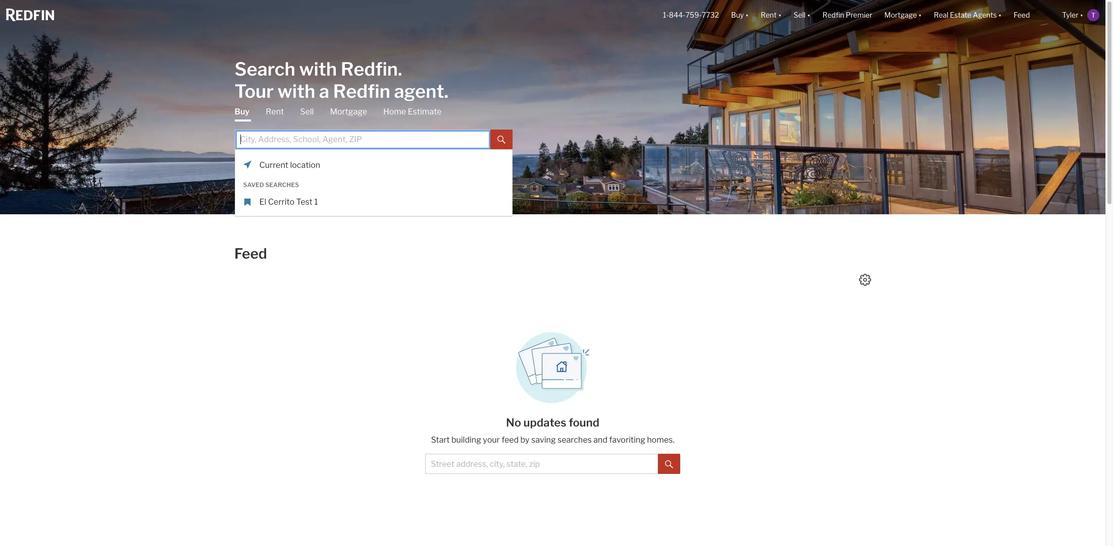 Task type: locate. For each thing, give the bounding box(es) containing it.
▾ for mortgage ▾
[[919, 11, 922, 19]]

sell right rent ▾
[[794, 11, 806, 19]]

rent ▾ button
[[761, 0, 782, 30]]

your
[[483, 436, 500, 445]]

rent inside dropdown button
[[761, 11, 777, 19]]

buy down tour
[[235, 107, 250, 116]]

5 ▾ from the left
[[998, 11, 1002, 19]]

tyler ▾
[[1062, 11, 1083, 19]]

▾ for rent ▾
[[778, 11, 782, 19]]

▾ for sell ▾
[[807, 11, 810, 19]]

1 horizontal spatial mortgage
[[884, 11, 917, 19]]

1
[[314, 197, 318, 207]]

1 horizontal spatial redfin
[[823, 11, 844, 19]]

City, Address, School, Agent, ZIP search field
[[235, 130, 490, 150]]

buy inside dropdown button
[[731, 11, 744, 19]]

sell ▾ button
[[794, 0, 810, 30]]

updates
[[523, 417, 566, 430]]

sell for sell
[[300, 107, 314, 116]]

▾ left real
[[919, 11, 922, 19]]

1 vertical spatial redfin
[[333, 80, 390, 102]]

redfin premier button
[[817, 0, 878, 30]]

759-
[[686, 11, 702, 19]]

1 vertical spatial rent
[[266, 107, 284, 116]]

rent ▾ button
[[755, 0, 788, 30]]

searches
[[265, 181, 299, 189]]

▾
[[745, 11, 749, 19], [778, 11, 782, 19], [807, 11, 810, 19], [919, 11, 922, 19], [998, 11, 1002, 19], [1080, 11, 1083, 19]]

searches
[[558, 436, 592, 445]]

▾ for tyler ▾
[[1080, 11, 1083, 19]]

▾ for buy ▾
[[745, 11, 749, 19]]

1 vertical spatial feed
[[234, 245, 267, 263]]

sell
[[794, 11, 806, 19], [300, 107, 314, 116]]

tour
[[235, 80, 274, 102]]

▾ left the sell ▾
[[778, 11, 782, 19]]

home estimate
[[383, 107, 442, 116]]

1 horizontal spatial feed
[[1014, 11, 1030, 19]]

0 horizontal spatial buy
[[235, 107, 250, 116]]

mortgage left real
[[884, 11, 917, 19]]

buy
[[731, 11, 744, 19], [235, 107, 250, 116]]

rent down tour
[[266, 107, 284, 116]]

submit search image inside tab list
[[497, 136, 505, 144]]

cerrito
[[268, 197, 294, 207]]

▾ right the agents
[[998, 11, 1002, 19]]

▾ right tyler
[[1080, 11, 1083, 19]]

▾ left rent ▾
[[745, 11, 749, 19]]

mortgage for mortgage
[[330, 107, 367, 116]]

rent ▾
[[761, 11, 782, 19]]

mortgage
[[884, 11, 917, 19], [330, 107, 367, 116]]

buy right 7732
[[731, 11, 744, 19]]

redfin premier
[[823, 11, 872, 19]]

submit search image for "street address, city, state, zip" search box
[[665, 461, 673, 469]]

feed
[[1014, 11, 1030, 19], [234, 245, 267, 263]]

4 ▾ from the left
[[919, 11, 922, 19]]

el cerrito test 1
[[259, 197, 318, 207]]

agent.
[[394, 80, 448, 102]]

0 horizontal spatial submit search image
[[497, 136, 505, 144]]

buy inside tab list
[[235, 107, 250, 116]]

0 horizontal spatial redfin
[[333, 80, 390, 102]]

with
[[299, 58, 337, 80], [278, 80, 315, 102]]

submit search image
[[497, 136, 505, 144], [665, 461, 673, 469]]

real estate agents ▾ button
[[928, 0, 1008, 30]]

rent right "buy ▾"
[[761, 11, 777, 19]]

redfin up mortgage link
[[333, 80, 390, 102]]

sell inside dropdown button
[[794, 11, 806, 19]]

0 horizontal spatial rent
[[266, 107, 284, 116]]

0 vertical spatial buy
[[731, 11, 744, 19]]

submit search image for 'city, address, school, agent, zip' search box
[[497, 136, 505, 144]]

0 vertical spatial sell
[[794, 11, 806, 19]]

1 horizontal spatial buy
[[731, 11, 744, 19]]

1 horizontal spatial rent
[[761, 11, 777, 19]]

tab list
[[235, 106, 512, 217]]

1 horizontal spatial sell
[[794, 11, 806, 19]]

3 ▾ from the left
[[807, 11, 810, 19]]

0 horizontal spatial mortgage
[[330, 107, 367, 116]]

sell ▾
[[794, 11, 810, 19]]

mortgage ▾
[[884, 11, 922, 19]]

home
[[383, 107, 406, 116]]

mortgage link
[[330, 106, 367, 117]]

el
[[259, 197, 266, 207]]

0 vertical spatial mortgage
[[884, 11, 917, 19]]

1-844-759-7732
[[663, 11, 719, 19]]

mortgage inside dropdown button
[[884, 11, 917, 19]]

2 ▾ from the left
[[778, 11, 782, 19]]

0 horizontal spatial sell
[[300, 107, 314, 116]]

1 vertical spatial mortgage
[[330, 107, 367, 116]]

1 vertical spatial submit search image
[[665, 461, 673, 469]]

0 vertical spatial rent
[[761, 11, 777, 19]]

buy ▾ button
[[725, 0, 755, 30]]

1 vertical spatial buy
[[235, 107, 250, 116]]

0 vertical spatial redfin
[[823, 11, 844, 19]]

mortgage up 'city, address, school, agent, zip' search box
[[330, 107, 367, 116]]

1 vertical spatial sell
[[300, 107, 314, 116]]

rent
[[761, 11, 777, 19], [266, 107, 284, 116]]

rent for rent
[[266, 107, 284, 116]]

redfin
[[823, 11, 844, 19], [333, 80, 390, 102]]

0 vertical spatial feed
[[1014, 11, 1030, 19]]

sell right rent link
[[300, 107, 314, 116]]

real estate agents ▾ link
[[934, 0, 1002, 30]]

homes.
[[647, 436, 675, 445]]

1 ▾ from the left
[[745, 11, 749, 19]]

premier
[[846, 11, 872, 19]]

saving
[[531, 436, 556, 445]]

redfin.
[[341, 58, 402, 80]]

tab list containing buy
[[235, 106, 512, 217]]

agents
[[973, 11, 997, 19]]

6 ▾ from the left
[[1080, 11, 1083, 19]]

redfin left 'premier' at the right of page
[[823, 11, 844, 19]]

0 vertical spatial submit search image
[[497, 136, 505, 144]]

▾ right rent ▾
[[807, 11, 810, 19]]

mortgage for mortgage ▾
[[884, 11, 917, 19]]

el cerrito test 1 link
[[235, 193, 512, 212], [259, 197, 482, 208]]

1 horizontal spatial submit search image
[[665, 461, 673, 469]]

mortgage ▾ button
[[878, 0, 928, 30]]



Task type: vqa. For each thing, say whether or not it's contained in the screenshot.
the 1 Bed (1) tab on the left bottom of page
no



Task type: describe. For each thing, give the bounding box(es) containing it.
tyler
[[1062, 11, 1079, 19]]

feed inside button
[[1014, 11, 1030, 19]]

location
[[290, 160, 320, 170]]

sell ▾ button
[[788, 0, 817, 30]]

1-
[[663, 11, 669, 19]]

user photo image
[[1087, 9, 1100, 21]]

favoriting
[[609, 436, 645, 445]]

buy for buy
[[235, 107, 250, 116]]

Street address, city, state, zip search field
[[425, 455, 658, 475]]

redfin inside 'search with redfin. tour with a redfin agent.'
[[333, 80, 390, 102]]

home estimate link
[[383, 106, 442, 117]]

no updates found
[[506, 417, 599, 430]]

buy ▾
[[731, 11, 749, 19]]

saved
[[243, 181, 264, 189]]

sell link
[[300, 106, 314, 117]]

7732
[[702, 11, 719, 19]]

search
[[235, 58, 295, 80]]

sell for sell ▾
[[794, 11, 806, 19]]

and
[[593, 436, 607, 445]]

feed button
[[1008, 0, 1056, 30]]

real estate agents ▾
[[934, 11, 1002, 19]]

rent link
[[266, 106, 284, 117]]

buy link
[[235, 106, 250, 121]]

no
[[506, 417, 521, 430]]

found
[[569, 417, 599, 430]]

building
[[451, 436, 481, 445]]

0 horizontal spatial feed
[[234, 245, 267, 263]]

estimate
[[408, 107, 442, 116]]

current location
[[259, 160, 320, 170]]

844-
[[669, 11, 686, 19]]

buy ▾ button
[[731, 0, 749, 30]]

1-844-759-7732 link
[[663, 11, 719, 19]]

estate
[[950, 11, 971, 19]]

test
[[296, 197, 313, 207]]

current
[[259, 160, 288, 170]]

start
[[431, 436, 450, 445]]

redfin inside button
[[823, 11, 844, 19]]

rent for rent ▾
[[761, 11, 777, 19]]

start building your feed by saving searches and favoriting homes.
[[431, 436, 675, 445]]

feed
[[502, 436, 519, 445]]

by
[[520, 436, 530, 445]]

search with redfin. tour with a redfin agent.
[[235, 58, 448, 102]]

real
[[934, 11, 949, 19]]

a
[[319, 80, 329, 102]]

buy for buy ▾
[[731, 11, 744, 19]]

▾ inside 'link'
[[998, 11, 1002, 19]]

mortgage ▾ button
[[884, 0, 922, 30]]

current location button
[[259, 160, 504, 171]]

saved searches
[[243, 181, 299, 189]]



